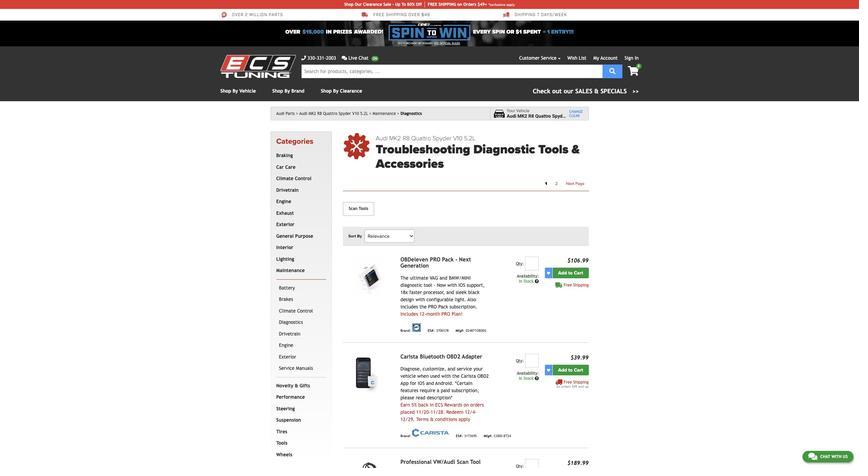 Task type: describe. For each thing, give the bounding box(es) containing it.
0 vertical spatial engine
[[276, 199, 291, 204]]

the inside diagnose, customize, and service your vehicle when used with the carista obd2 app for ios and android. *certain features require a paid subscription, please read description* earn 5% back in ecs rewards on orders placed 11/20-11/28. redeem 12/4- 12/29. terms & conditions apply
[[453, 373, 460, 379]]

mfg#: for carista bluetooth obd2 adapter
[[484, 434, 493, 438]]

0 vertical spatial in
[[326, 28, 332, 35]]

suspension link
[[275, 415, 325, 426]]

service inside "link"
[[279, 366, 295, 371]]

performance
[[276, 394, 305, 400]]

1 horizontal spatial tools
[[359, 206, 369, 211]]

audi mk2 r8 quattro spyder v10 5.2l link
[[300, 111, 372, 116]]

audi parts
[[276, 111, 295, 116]]

in for $39.99
[[519, 376, 523, 381]]

obdeleven
[[401, 256, 429, 263]]

car
[[276, 164, 284, 170]]

necessary.
[[418, 42, 434, 45]]

shop for shop by brand
[[273, 88, 283, 94]]

free shipping
[[564, 283, 589, 288]]

chat with us
[[821, 454, 848, 459]]

see
[[435, 42, 439, 45]]

paid
[[441, 388, 450, 393]]

diagnostic
[[401, 282, 423, 288]]

$189.99
[[568, 460, 589, 466]]

quattro for audi mk2 r8 quattro spyder v10 5.2l troubleshooting diagnostic tools & accessories
[[412, 135, 431, 142]]

accessories
[[376, 156, 444, 171]]

with left us
[[832, 454, 842, 459]]

shipping
[[386, 12, 407, 18]]

v10 for audi mk2 r8 quattro spyder v10 5.2l troubleshooting diagnostic tools & accessories
[[453, 135, 463, 142]]

clearance for our
[[363, 2, 382, 7]]

5.2l inside your vehicle audi mk2 r8 quattro spyder v10 5.2l
[[578, 113, 587, 119]]

over for over 2 million parts
[[232, 12, 244, 18]]

over
[[409, 12, 420, 18]]

5.2l for audi mk2 r8 quattro spyder v10 5.2l troubleshooting diagnostic tools & accessories
[[464, 135, 476, 142]]

add to wish list image
[[547, 368, 551, 372]]

earn
[[401, 402, 410, 408]]

0 vertical spatial obd2
[[447, 354, 461, 360]]

climate control for brakes
[[279, 308, 313, 314]]

your
[[507, 108, 516, 113]]

interior
[[276, 245, 294, 250]]

spyder for audi mk2 r8 quattro spyder v10 5.2l
[[339, 111, 351, 116]]

and up now
[[440, 275, 448, 281]]

exterior for exhaust
[[276, 222, 295, 227]]

by for brand
[[285, 88, 290, 94]]

purpose
[[295, 233, 313, 239]]

diagnose, customize, and service your vehicle when used with the carista obd2 app for ios and android. *certain features require a paid subscription, please read description* earn 5% back in ecs rewards on orders placed 11/20-11/28. redeem 12/4- 12/29. terms & conditions apply
[[401, 366, 489, 422]]

free for free shipping over $49
[[374, 12, 385, 18]]

cart for $39.99
[[574, 367, 584, 373]]

entry!!!
[[552, 28, 574, 35]]

1 horizontal spatial diagnostics
[[401, 111, 422, 116]]

stock for $106.99
[[524, 279, 534, 284]]

ios inside diagnose, customize, and service your vehicle when used with the carista obd2 app for ios and android. *certain features require a paid subscription, please read description* earn 5% back in ecs rewards on orders placed 11/20-11/28. redeem 12/4- 12/29. terms & conditions apply
[[418, 381, 425, 386]]

free shipping over $49 link
[[362, 12, 430, 18]]

million
[[249, 12, 268, 18]]

change clear
[[570, 109, 583, 118]]

*exclusions
[[489, 3, 506, 6]]

mk2 for audi mk2 r8 quattro spyder v10 5.2l
[[309, 111, 316, 116]]

search image
[[610, 68, 616, 74]]

diagnostics inside maintenance subcategories element
[[279, 320, 303, 325]]

vag
[[430, 275, 438, 281]]

mfg#: for obdeleven pro pack - next generation
[[456, 329, 465, 333]]

exterior link for purpose
[[275, 219, 325, 231]]

when
[[418, 373, 429, 379]]

shipping 7 days/week link
[[503, 12, 568, 18]]

=
[[543, 28, 546, 35]]

on inside free shipping on orders $49 and up
[[557, 385, 561, 389]]

tools inside category navigation 'element'
[[276, 440, 288, 446]]

clearance for by
[[340, 88, 362, 94]]

quattro inside your vehicle audi mk2 r8 quattro spyder v10 5.2l
[[536, 113, 551, 119]]

please
[[401, 395, 415, 401]]

in inside diagnose, customize, and service your vehicle when used with the carista obd2 app for ios and android. *certain features require a paid subscription, please read description* earn 5% back in ecs rewards on orders placed 11/20-11/28. redeem 12/4- 12/29. terms & conditions apply
[[430, 402, 434, 408]]

add to cart for $39.99
[[559, 367, 584, 373]]

general purpose
[[276, 233, 313, 239]]

0 vertical spatial vehicle
[[240, 88, 256, 94]]

the ultimate vag and bmw/mini diagnostic tool - now with ios support, 18x faster processor, and sleek black design with configurable light. also includes the pro pack subscription. includes 12-month pro plan!
[[401, 275, 485, 317]]

- inside obdeleven pro pack - next generation
[[456, 256, 458, 263]]

terms
[[417, 417, 429, 422]]

interior link
[[275, 242, 325, 254]]

free ship ping on orders $49+ *exclusions apply
[[428, 2, 515, 7]]

es#: 3173695
[[456, 434, 477, 438]]

customize,
[[423, 366, 446, 372]]

customer
[[520, 55, 540, 61]]

month
[[427, 311, 440, 317]]

1 horizontal spatial scan
[[457, 459, 469, 465]]

comments image
[[809, 452, 818, 461]]

change
[[570, 109, 583, 114]]

carista inside diagnose, customize, and service your vehicle when used with the carista obd2 app for ios and android. *certain features require a paid subscription, please read description* earn 5% back in ecs rewards on orders placed 11/20-11/28. redeem 12/4- 12/29. terms & conditions apply
[[461, 373, 476, 379]]

v10 for audi mk2 r8 quattro spyder v10 5.2l
[[353, 111, 359, 116]]

free inside free shipping on orders $49 and up
[[564, 380, 572, 385]]

es#: for obd2
[[456, 434, 463, 438]]

by right sort
[[357, 234, 362, 239]]

qty: for obdeleven pro pack - next generation
[[516, 262, 524, 266]]

over 2 million parts link
[[221, 12, 283, 18]]

novelty & gifts
[[276, 383, 310, 388]]

ultimate
[[410, 275, 429, 281]]

stock for $39.99
[[524, 376, 534, 381]]

2 link
[[552, 179, 562, 188]]

see official rules link
[[435, 42, 460, 46]]

0 horizontal spatial scan
[[349, 206, 358, 211]]

and up require
[[426, 381, 434, 386]]

cart for $106.99
[[574, 270, 584, 276]]

bmw/mini
[[449, 275, 471, 281]]

add for $39.99
[[559, 367, 567, 373]]

add to cart for $106.99
[[559, 270, 584, 276]]

2 inside 2 link
[[556, 181, 558, 186]]

availability: for $39.99
[[517, 371, 539, 376]]

next inside obdeleven pro pack - next generation
[[459, 256, 471, 263]]

$49 inside free shipping on orders $49 and up
[[572, 385, 578, 389]]

over $15,000 in prizes
[[286, 28, 352, 35]]

and left service
[[448, 366, 456, 372]]

bluetooth
[[420, 354, 445, 360]]

1 horizontal spatial maintenance link
[[373, 111, 400, 116]]

diagnose,
[[401, 366, 422, 372]]

0
[[638, 64, 640, 68]]

tool
[[471, 459, 481, 465]]

0 vertical spatial shipping
[[515, 12, 536, 18]]

sign
[[625, 55, 634, 61]]

ecs tuning image
[[221, 55, 296, 78]]

configurable
[[427, 297, 454, 302]]

list
[[579, 55, 587, 61]]

exterior for engine
[[279, 354, 296, 360]]

2 inside over 2 million parts "link"
[[245, 12, 248, 18]]

climate for brakes
[[279, 308, 296, 314]]

pack inside obdeleven pro pack - next generation
[[442, 256, 454, 263]]

0 horizontal spatial chat
[[359, 55, 369, 61]]

next inside paginated product list navigation 'navigation'
[[566, 181, 575, 186]]

331-
[[317, 55, 326, 61]]

shop by brand link
[[273, 88, 305, 94]]

includes
[[401, 311, 418, 317]]

audi for audi mk2 r8 quattro spyder v10 5.2l
[[300, 111, 308, 116]]

for
[[410, 381, 417, 386]]

service inside dropdown button
[[541, 55, 557, 61]]

obdeleven - corporate logo image
[[413, 323, 421, 332]]

service
[[457, 366, 472, 372]]

0 vertical spatial 1
[[548, 28, 550, 35]]

sales
[[576, 88, 593, 95]]

to for $106.99
[[569, 270, 573, 276]]

over for over $15,000 in prizes
[[286, 28, 301, 35]]

off
[[416, 2, 422, 7]]

vw/audi
[[434, 459, 455, 465]]

add to wish list image
[[547, 271, 551, 275]]

quattro for audi mk2 r8 quattro spyder v10 5.2l
[[323, 111, 338, 116]]

carista bluetooth obd2 adapter
[[401, 354, 483, 360]]

shop for shop our clearance sale - up to 80% off
[[344, 2, 354, 7]]

wheels link
[[275, 449, 325, 461]]

back
[[419, 402, 429, 408]]

11/20-
[[416, 409, 431, 415]]

phone image
[[302, 56, 306, 60]]

scan tools link
[[343, 202, 374, 216]]

and inside free shipping on orders $49 and up
[[579, 385, 584, 389]]

1 vertical spatial chat
[[821, 454, 831, 459]]

faster
[[410, 290, 422, 295]]

clear
[[570, 114, 580, 118]]

gifts
[[300, 383, 310, 388]]

shop by clearance link
[[321, 88, 362, 94]]

our
[[355, 2, 362, 7]]

no
[[399, 42, 403, 45]]

mfg#: cobd-bt24
[[484, 434, 511, 438]]

$49+
[[478, 2, 488, 7]]

specials
[[601, 88, 627, 95]]

audi for audi mk2 r8 quattro spyder v10 5.2l troubleshooting diagnostic tools & accessories
[[376, 135, 388, 142]]

climate control link for diagnostics
[[278, 305, 325, 317]]

question circle image for $106.99
[[535, 279, 539, 284]]

brakes link
[[278, 294, 325, 305]]

ping
[[447, 2, 456, 7]]



Task type: locate. For each thing, give the bounding box(es) containing it.
question circle image
[[535, 279, 539, 284], [535, 377, 539, 381]]

0 horizontal spatial apply
[[459, 417, 471, 422]]

0 vertical spatial apply
[[507, 3, 515, 6]]

scan left tool
[[457, 459, 469, 465]]

add to cart button
[[553, 268, 589, 278], [553, 365, 589, 375]]

add right add to wish list icon
[[559, 270, 567, 276]]

1 horizontal spatial apply
[[507, 3, 515, 6]]

1 vertical spatial scan
[[457, 459, 469, 465]]

category navigation element
[[271, 131, 332, 466]]

2 vertical spatial free
[[564, 380, 572, 385]]

in stock for $106.99
[[519, 279, 535, 284]]

pro up vag
[[430, 256, 441, 263]]

next left page
[[566, 181, 575, 186]]

exterior link up 'manuals'
[[278, 351, 325, 363]]

lighting
[[276, 256, 294, 262]]

shipping down $39.99 on the right
[[574, 380, 589, 385]]

1 add to cart button from the top
[[553, 268, 589, 278]]

climate inside maintenance subcategories element
[[279, 308, 296, 314]]

or
[[507, 28, 515, 35]]

&
[[595, 88, 599, 95], [572, 142, 580, 157], [295, 383, 298, 388], [431, 417, 434, 422]]

drivetrain for the topmost drivetrain link
[[276, 187, 299, 193]]

in stock for $39.99
[[519, 376, 535, 381]]

$49 inside free shipping over $49 link
[[422, 12, 430, 18]]

climate control down care at the left of the page
[[276, 176, 312, 181]]

parts
[[286, 111, 295, 116]]

ship
[[439, 2, 447, 7]]

service up "novelty"
[[279, 366, 295, 371]]

None number field
[[526, 257, 539, 270], [526, 354, 539, 368], [526, 459, 539, 468], [526, 257, 539, 270], [526, 354, 539, 368], [526, 459, 539, 468]]

add right add to wish list image
[[559, 367, 567, 373]]

exterior link up purpose
[[275, 219, 325, 231]]

engine link up 'manuals'
[[278, 340, 325, 351]]

orders inside diagnose, customize, and service your vehicle when used with the carista obd2 app for ios and android. *certain features require a paid subscription, please read description* earn 5% back in ecs rewards on orders placed 11/20-11/28. redeem 12/4- 12/29. terms & conditions apply
[[471, 402, 484, 408]]

carista down service
[[461, 373, 476, 379]]

quattro
[[323, 111, 338, 116], [536, 113, 551, 119], [412, 135, 431, 142]]

free
[[428, 2, 438, 7]]

add to cart up free shipping on orders $49 and up
[[559, 367, 584, 373]]

0 horizontal spatial carista
[[401, 354, 418, 360]]

spin
[[493, 28, 505, 35]]

1 cart from the top
[[574, 270, 584, 276]]

0 vertical spatial over
[[232, 12, 244, 18]]

professional vw/audi scan tool link
[[401, 459, 481, 465]]

- right tool
[[434, 282, 436, 288]]

1 horizontal spatial quattro
[[412, 135, 431, 142]]

1 vertical spatial add to cart
[[559, 367, 584, 373]]

add for $106.99
[[559, 270, 567, 276]]

quattro inside audi mk2 r8 quattro spyder v10 5.2l troubleshooting diagnostic tools & accessories
[[412, 135, 431, 142]]

0 horizontal spatial v10
[[353, 111, 359, 116]]

1 add from the top
[[559, 270, 567, 276]]

0 vertical spatial orders
[[562, 385, 571, 389]]

1 horizontal spatial v10
[[453, 135, 463, 142]]

also
[[468, 297, 477, 302]]

free inside free shipping over $49 link
[[374, 12, 385, 18]]

with inside diagnose, customize, and service your vehicle when used with the carista obd2 app for ios and android. *certain features require a paid subscription, please read description* earn 5% back in ecs rewards on orders placed 11/20-11/28. redeem 12/4- 12/29. terms & conditions apply
[[442, 373, 451, 379]]

free down $106.99
[[564, 283, 572, 288]]

free for free shipping
[[564, 283, 572, 288]]

0 vertical spatial drivetrain link
[[275, 185, 325, 196]]

cart down $39.99 on the right
[[574, 367, 584, 373]]

drivetrain down car care
[[276, 187, 299, 193]]

1 right "="
[[548, 28, 550, 35]]

mfg#: left the 024871obd02
[[456, 329, 465, 333]]

2 add from the top
[[559, 367, 567, 373]]

on inside diagnose, customize, and service your vehicle when used with the carista obd2 app for ios and android. *certain features require a paid subscription, please read description* earn 5% back in ecs rewards on orders placed 11/20-11/28. redeem 12/4- 12/29. terms & conditions apply
[[464, 402, 469, 408]]

shipping for free shipping on orders $49 and up
[[574, 380, 589, 385]]

0 vertical spatial on
[[458, 2, 462, 7]]

orders
[[464, 2, 477, 7]]

shop for shop by vehicle
[[221, 88, 231, 94]]

climate control link for drivetrain
[[275, 173, 325, 185]]

2 cart from the top
[[574, 367, 584, 373]]

in left prizes
[[326, 28, 332, 35]]

1 vertical spatial in stock
[[519, 376, 535, 381]]

0 vertical spatial exterior
[[276, 222, 295, 227]]

1 qty: from the top
[[516, 262, 524, 266]]

customer service button
[[520, 55, 561, 62]]

1 in stock from the top
[[519, 279, 535, 284]]

mfg#: left cobd- at the right of the page
[[484, 434, 493, 438]]

spyder up troubleshooting
[[433, 135, 452, 142]]

shop for shop by clearance
[[321, 88, 332, 94]]

tool
[[424, 282, 432, 288]]

audi for audi parts
[[276, 111, 285, 116]]

generation
[[401, 263, 429, 269]]

ios down when
[[418, 381, 425, 386]]

placed
[[401, 409, 415, 415]]

es#: left 3706578
[[428, 329, 435, 333]]

audi inside your vehicle audi mk2 r8 quattro spyder v10 5.2l
[[507, 113, 517, 119]]

pack up bmw/mini at the bottom right of the page
[[442, 256, 454, 263]]

.
[[460, 42, 461, 45]]

steering
[[276, 406, 295, 411]]

by up audi mk2 r8 quattro spyder v10 5.2l link
[[333, 88, 339, 94]]

1 vertical spatial qty:
[[516, 359, 524, 363]]

$49 left "up"
[[572, 385, 578, 389]]

climate control for car care
[[276, 176, 312, 181]]

apply inside diagnose, customize, and service your vehicle when used with the carista obd2 app for ios and android. *certain features require a paid subscription, please read description* earn 5% back in ecs rewards on orders placed 11/20-11/28. redeem 12/4- 12/29. terms & conditions apply
[[459, 417, 471, 422]]

control down car care "link"
[[295, 176, 312, 181]]

on right ping
[[458, 2, 462, 7]]

apply inside free ship ping on orders $49+ *exclusions apply
[[507, 3, 515, 6]]

with down bmw/mini at the bottom right of the page
[[448, 282, 457, 288]]

clearance right our
[[363, 2, 382, 7]]

0 vertical spatial engine link
[[275, 196, 325, 208]]

2 right 1 'link'
[[556, 181, 558, 186]]

your
[[474, 366, 483, 372]]

5.2l
[[360, 111, 368, 116], [578, 113, 587, 119], [464, 135, 476, 142]]

0 horizontal spatial obd2
[[447, 354, 461, 360]]

Search text field
[[302, 65, 603, 78]]

0 horizontal spatial diagnostics
[[279, 320, 303, 325]]

1 horizontal spatial on
[[464, 402, 469, 408]]

2 horizontal spatial spyder
[[553, 113, 567, 119]]

spyder inside your vehicle audi mk2 r8 quattro spyder v10 5.2l
[[553, 113, 567, 119]]

- inside the ultimate vag and bmw/mini diagnostic tool - now with ios support, 18x faster processor, and sleek black design with configurable light. also includes the pro pack subscription. includes 12-month pro plan!
[[434, 282, 436, 288]]

by for vehicle
[[233, 88, 238, 94]]

with up the android.
[[442, 373, 451, 379]]

tires
[[276, 429, 288, 434]]

in for $106.99
[[519, 279, 523, 284]]

ios inside the ultimate vag and bmw/mini diagnostic tool - now with ios support, 18x faster processor, and sleek black design with configurable light. also includes the pro pack subscription. includes 12-month pro plan!
[[459, 282, 466, 288]]

2 vertical spatial -
[[434, 282, 436, 288]]

and left "up"
[[579, 385, 584, 389]]

drivetrain for bottom drivetrain link
[[279, 331, 301, 337]]

& left gifts
[[295, 383, 298, 388]]

0 vertical spatial climate control
[[276, 176, 312, 181]]

v10 inside audi mk2 r8 quattro spyder v10 5.2l troubleshooting diagnostic tools & accessories
[[453, 135, 463, 142]]

engine
[[276, 199, 291, 204], [279, 343, 293, 348]]

audi inside audi mk2 r8 quattro spyder v10 5.2l troubleshooting diagnostic tools & accessories
[[376, 135, 388, 142]]

maintenance inside category navigation 'element'
[[276, 268, 305, 273]]

0 horizontal spatial spyder
[[339, 111, 351, 116]]

brand: left the obdeleven - corporate logo
[[401, 329, 411, 333]]

1 vertical spatial maintenance link
[[275, 265, 325, 277]]

0 vertical spatial in
[[635, 55, 639, 61]]

service
[[541, 55, 557, 61], [279, 366, 295, 371]]

pack down configurable
[[439, 304, 448, 310]]

tools down tires
[[276, 440, 288, 446]]

- up bmw/mini at the bottom right of the page
[[456, 256, 458, 263]]

es#: left '3173695'
[[456, 434, 463, 438]]

1 horizontal spatial mfg#:
[[484, 434, 493, 438]]

shipping
[[515, 12, 536, 18], [574, 283, 589, 288], [574, 380, 589, 385]]

brand: for carista bluetooth obd2 adapter
[[401, 434, 411, 438]]

1 vertical spatial control
[[297, 308, 313, 314]]

drivetrain down diagnostics link
[[279, 331, 301, 337]]

1 vertical spatial tools
[[359, 206, 369, 211]]

service right "customer"
[[541, 55, 557, 61]]

next page
[[566, 181, 585, 186]]

r8 inside audi mk2 r8 quattro spyder v10 5.2l troubleshooting diagnostic tools & accessories
[[403, 135, 410, 142]]

1 vertical spatial in
[[519, 279, 523, 284]]

to for $39.99
[[569, 367, 573, 373]]

0 vertical spatial $49
[[422, 12, 430, 18]]

0 vertical spatial scan
[[349, 206, 358, 211]]

0 vertical spatial add
[[559, 270, 567, 276]]

maintenance for the left maintenance link
[[276, 268, 305, 273]]

customer service
[[520, 55, 557, 61]]

spyder for audi mk2 r8 quattro spyder v10 5.2l troubleshooting diagnostic tools & accessories
[[433, 135, 452, 142]]

question circle image for $39.99
[[535, 377, 539, 381]]

carista up diagnose,
[[401, 354, 418, 360]]

1 vertical spatial -
[[456, 256, 458, 263]]

0 vertical spatial diagnostics
[[401, 111, 422, 116]]

& inside diagnose, customize, and service your vehicle when used with the carista obd2 app for ios and android. *certain features require a paid subscription, please read description* earn 5% back in ecs rewards on orders placed 11/20-11/28. redeem 12/4- 12/29. terms & conditions apply
[[431, 417, 434, 422]]

1 horizontal spatial -
[[434, 282, 436, 288]]

1 vertical spatial shipping
[[574, 283, 589, 288]]

wish
[[568, 55, 578, 61]]

light.
[[455, 297, 467, 302]]

1 horizontal spatial $49
[[572, 385, 578, 389]]

climate for car care
[[276, 176, 294, 181]]

exhaust
[[276, 210, 294, 216]]

0 vertical spatial maintenance
[[373, 111, 396, 116]]

1 add to cart from the top
[[559, 270, 584, 276]]

exterior link
[[275, 219, 325, 231], [278, 351, 325, 363]]

apply
[[507, 3, 515, 6], [459, 417, 471, 422]]

add to cart button for $106.99
[[553, 268, 589, 278]]

& down 11/28.
[[431, 417, 434, 422]]

brand: for obdeleven pro pack - next generation
[[401, 329, 411, 333]]

the
[[401, 275, 409, 281]]

1 vertical spatial drivetrain link
[[278, 328, 325, 340]]

ios up sleek
[[459, 282, 466, 288]]

quattro down shop by clearance link
[[323, 111, 338, 116]]

0 vertical spatial pro
[[430, 256, 441, 263]]

es#: for pack
[[428, 329, 435, 333]]

up
[[395, 2, 401, 7]]

add
[[559, 270, 567, 276], [559, 367, 567, 373]]

shipping left 7
[[515, 12, 536, 18]]

on
[[458, 2, 462, 7], [557, 385, 561, 389], [464, 402, 469, 408]]

0 horizontal spatial orders
[[471, 402, 484, 408]]

& inside audi mk2 r8 quattro spyder v10 5.2l troubleshooting diagnostic tools & accessories
[[572, 142, 580, 157]]

orders left "up"
[[562, 385, 571, 389]]

pro inside obdeleven pro pack - next generation
[[430, 256, 441, 263]]

1 vertical spatial next
[[459, 256, 471, 263]]

0 horizontal spatial mk2
[[309, 111, 316, 116]]

2 add to cart from the top
[[559, 367, 584, 373]]

over left $15,000 at the top left of page
[[286, 28, 301, 35]]

conditions
[[435, 417, 457, 422]]

shop our clearance sale - up to 80% off
[[344, 2, 422, 7]]

2 vertical spatial tools
[[276, 440, 288, 446]]

add to cart button for $39.99
[[553, 365, 589, 375]]

0 link
[[623, 63, 642, 77]]

1 horizontal spatial next
[[566, 181, 575, 186]]

live
[[349, 55, 357, 61]]

shipping down $106.99
[[574, 283, 589, 288]]

2 vertical spatial shipping
[[574, 380, 589, 385]]

1 vertical spatial orders
[[471, 402, 484, 408]]

1 link
[[541, 179, 552, 188]]

es#3706578 - 024871obd02 - obdeleven pro pack - next generation - the ultimate vag and bmw/mini diagnostic tool - now with ios support, 18x faster processor, and sleek black design with configurable light. also includes the pro pack subscription. - obdeleven - audi bmw volkswagen mini image
[[343, 257, 395, 296]]

cobd-
[[494, 434, 504, 438]]

free shipping on orders $49 and up
[[557, 380, 589, 389]]

es#3173695 - cobd-bt24 - carista bluetooth obd2 adapter - diagnose, customize, and service your vehicle when used with the carista obd2 app for ios and android. *certain features require a paid subscription, please read description* - carista - audi bmw volkswagen mini porsche image
[[343, 354, 395, 393]]

0 vertical spatial question circle image
[[535, 279, 539, 284]]

spyder inside audi mk2 r8 quattro spyder v10 5.2l troubleshooting diagnostic tools & accessories
[[433, 135, 452, 142]]

exterior link inside maintenance subcategories element
[[278, 351, 325, 363]]

over left the million
[[232, 12, 244, 18]]

2 brand: from the top
[[401, 434, 411, 438]]

climate control link down brakes
[[278, 305, 325, 317]]

1 vertical spatial pro
[[428, 304, 437, 310]]

es#: 3706578
[[428, 329, 449, 333]]

es#:
[[428, 329, 435, 333], [456, 434, 463, 438]]

0 vertical spatial ios
[[459, 282, 466, 288]]

control down brakes "link"
[[297, 308, 313, 314]]

mk2 inside your vehicle audi mk2 r8 quattro spyder v10 5.2l
[[518, 113, 528, 119]]

1 horizontal spatial ios
[[459, 282, 466, 288]]

1 horizontal spatial 5.2l
[[464, 135, 476, 142]]

add to cart
[[559, 270, 584, 276], [559, 367, 584, 373]]

by down ecs tuning image
[[233, 88, 238, 94]]

0 vertical spatial add to cart button
[[553, 268, 589, 278]]

in left ecs
[[430, 402, 434, 408]]

0 horizontal spatial in
[[326, 28, 332, 35]]

1 question circle image from the top
[[535, 279, 539, 284]]

5.2l for audi mk2 r8 quattro spyder v10 5.2l
[[360, 111, 368, 116]]

1 vertical spatial climate
[[279, 308, 296, 314]]

orders up '12/4-'
[[471, 402, 484, 408]]

vehicle inside your vehicle audi mk2 r8 quattro spyder v10 5.2l
[[517, 108, 530, 113]]

80%
[[407, 2, 415, 7]]

0 vertical spatial climate
[[276, 176, 294, 181]]

brand
[[292, 88, 305, 94]]

and left sleek
[[447, 290, 455, 295]]

1 vertical spatial mfg#:
[[484, 434, 493, 438]]

add to cart up the free shipping
[[559, 270, 584, 276]]

availability: left add to wish list image
[[517, 371, 539, 376]]

purchase
[[404, 42, 417, 45]]

0 horizontal spatial vehicle
[[240, 88, 256, 94]]

black
[[468, 290, 480, 295]]

cart down $106.99
[[574, 270, 584, 276]]

1 vertical spatial add to cart button
[[553, 365, 589, 375]]

1 horizontal spatial obd2
[[478, 373, 489, 379]]

pro up month
[[428, 304, 437, 310]]

apply down '12/4-'
[[459, 417, 471, 422]]

now
[[437, 282, 446, 288]]

qty: for carista bluetooth obd2 adapter
[[516, 359, 524, 363]]

by left brand
[[285, 88, 290, 94]]

2 stock from the top
[[524, 376, 534, 381]]

climate control inside maintenance subcategories element
[[279, 308, 313, 314]]

quattro left clear
[[536, 113, 551, 119]]

spyder down shop by clearance link
[[339, 111, 351, 116]]

paginated product list navigation navigation
[[376, 179, 589, 188]]

0 vertical spatial qty:
[[516, 262, 524, 266]]

next page link
[[562, 179, 589, 188]]

by for clearance
[[333, 88, 339, 94]]

0 horizontal spatial the
[[420, 304, 427, 310]]

1 horizontal spatial the
[[453, 373, 460, 379]]

obd2 inside diagnose, customize, and service your vehicle when used with the carista obd2 app for ios and android. *certain features require a paid subscription, please read description* earn 5% back in ecs rewards on orders placed 11/20-11/28. redeem 12/4- 12/29. terms & conditions apply
[[478, 373, 489, 379]]

add to cart button up the free shipping
[[553, 268, 589, 278]]

pack
[[442, 256, 454, 263], [439, 304, 448, 310]]

& inside category navigation 'element'
[[295, 383, 298, 388]]

drivetrain link
[[275, 185, 325, 196], [278, 328, 325, 340]]

with down faster
[[416, 297, 425, 302]]

1 vertical spatial engine link
[[278, 340, 325, 351]]

v10 inside your vehicle audi mk2 r8 quattro spyder v10 5.2l
[[568, 113, 577, 119]]

shop by vehicle
[[221, 88, 256, 94]]

0 vertical spatial in stock
[[519, 279, 535, 284]]

my account
[[594, 55, 618, 61]]

the inside the ultimate vag and bmw/mini diagnostic tool - now with ios support, 18x faster processor, and sleek black design with configurable light. also includes the pro pack subscription. includes 12-month pro plan!
[[420, 304, 427, 310]]

vehicle right your
[[517, 108, 530, 113]]

qty:
[[516, 262, 524, 266], [516, 359, 524, 363]]

no purchase necessary. see official rules .
[[399, 42, 461, 45]]

r8 for audi mk2 r8 quattro spyder v10 5.2l troubleshooting diagnostic tools & accessories
[[403, 135, 410, 142]]

2 vertical spatial pro
[[442, 311, 451, 317]]

free down shop our clearance sale - up to 80% off on the top
[[374, 12, 385, 18]]

2 qty: from the top
[[516, 359, 524, 363]]

1 brand: from the top
[[401, 329, 411, 333]]

mk2 inside audi mk2 r8 quattro spyder v10 5.2l troubleshooting diagnostic tools & accessories
[[390, 135, 401, 142]]

shopping cart image
[[628, 66, 639, 76]]

2 question circle image from the top
[[535, 377, 539, 381]]

carista - corporate logo image
[[413, 429, 449, 437]]

control inside maintenance subcategories element
[[297, 308, 313, 314]]

exterior inside maintenance subcategories element
[[279, 354, 296, 360]]

tools up 2 link
[[539, 142, 569, 157]]

control for drivetrain
[[295, 176, 312, 181]]

live chat
[[349, 55, 369, 61]]

0 horizontal spatial -
[[393, 2, 394, 7]]

1 vertical spatial 2
[[556, 181, 558, 186]]

1 horizontal spatial spyder
[[433, 135, 452, 142]]

engine inside maintenance subcategories element
[[279, 343, 293, 348]]

1 vertical spatial vehicle
[[517, 108, 530, 113]]

shipping inside free shipping on orders $49 and up
[[574, 380, 589, 385]]

0 horizontal spatial clearance
[[340, 88, 362, 94]]

5.2l inside audi mk2 r8 quattro spyder v10 5.2l troubleshooting diagnostic tools & accessories
[[464, 135, 476, 142]]

vehicle down ecs tuning image
[[240, 88, 256, 94]]

pack inside the ultimate vag and bmw/mini diagnostic tool - now with ios support, 18x faster processor, and sleek black design with configurable light. also includes the pro pack subscription. includes 12-month pro plan!
[[439, 304, 448, 310]]

audi mk2 r8 quattro spyder v10 5.2l
[[300, 111, 368, 116]]

tools up sort by
[[359, 206, 369, 211]]

1 availability: from the top
[[517, 274, 539, 279]]

- left up
[[393, 2, 394, 7]]

chat right live
[[359, 55, 369, 61]]

plan!
[[452, 311, 463, 317]]

over inside over 2 million parts "link"
[[232, 12, 244, 18]]

control for diagnostics
[[297, 308, 313, 314]]

1 stock from the top
[[524, 279, 534, 284]]

shop by brand
[[273, 88, 305, 94]]

comments image
[[342, 56, 347, 60]]

0 vertical spatial carista
[[401, 354, 418, 360]]

2 vertical spatial in
[[519, 376, 523, 381]]

on up '12/4-'
[[464, 402, 469, 408]]

r8 for audi mk2 r8 quattro spyder v10 5.2l
[[318, 111, 322, 116]]

engine up service manuals
[[279, 343, 293, 348]]

subscription,
[[452, 388, 480, 393]]

mk2 for audi mk2 r8 quattro spyder v10 5.2l troubleshooting diagnostic tools & accessories
[[390, 135, 401, 142]]

2 to from the top
[[569, 367, 573, 373]]

the up *certain
[[453, 373, 460, 379]]

1 vertical spatial stock
[[524, 376, 534, 381]]

carista bluetooth obd2 adapter link
[[401, 354, 483, 360]]

availability: for $106.99
[[517, 274, 539, 279]]

availability: left add to wish list icon
[[517, 274, 539, 279]]

add to cart button up free shipping on orders $49 and up
[[553, 365, 589, 375]]

orders inside free shipping on orders $49 and up
[[562, 385, 571, 389]]

tools inside audi mk2 r8 quattro spyder v10 5.2l troubleshooting diagnostic tools & accessories
[[539, 142, 569, 157]]

1 left 2 link
[[546, 181, 548, 186]]

processor,
[[424, 290, 445, 295]]

1 vertical spatial engine
[[279, 343, 293, 348]]

free left "up"
[[564, 380, 572, 385]]

brand: down 12/29.
[[401, 434, 411, 438]]

exterior down exhaust
[[276, 222, 295, 227]]

obd2 down your
[[478, 373, 489, 379]]

maintenance subcategories element
[[276, 279, 326, 377]]

description*
[[427, 395, 453, 401]]

1 inside 'link'
[[546, 181, 548, 186]]

brakes
[[279, 297, 293, 302]]

climate control link down care at the left of the page
[[275, 173, 325, 185]]

general purpose link
[[275, 231, 325, 242]]

to
[[569, 270, 573, 276], [569, 367, 573, 373]]

1 vertical spatial pack
[[439, 304, 448, 310]]

shipping for free shipping
[[574, 283, 589, 288]]

climate down brakes
[[279, 308, 296, 314]]

r8 inside your vehicle audi mk2 r8 quattro spyder v10 5.2l
[[529, 113, 534, 119]]

0 vertical spatial maintenance link
[[373, 111, 400, 116]]

climate control down brakes "link"
[[279, 308, 313, 314]]

1 vertical spatial on
[[557, 385, 561, 389]]

*certain
[[455, 381, 473, 386]]

2 vertical spatial on
[[464, 402, 469, 408]]

scan up sort
[[349, 206, 358, 211]]

0 horizontal spatial quattro
[[323, 111, 338, 116]]

engine up exhaust
[[276, 199, 291, 204]]

obd2 up service
[[447, 354, 461, 360]]

1 vertical spatial availability:
[[517, 371, 539, 376]]

the up 12-
[[420, 304, 427, 310]]

& right the sales on the right top
[[595, 88, 599, 95]]

maintenance for rightmost maintenance link
[[373, 111, 396, 116]]

exterior link for manuals
[[278, 351, 325, 363]]

1 vertical spatial service
[[279, 366, 295, 371]]

parts
[[269, 12, 283, 18]]

1 vertical spatial apply
[[459, 417, 471, 422]]

next up bmw/mini at the bottom right of the page
[[459, 256, 471, 263]]

page
[[576, 181, 585, 186]]

1 horizontal spatial service
[[541, 55, 557, 61]]

1 horizontal spatial vehicle
[[517, 108, 530, 113]]

es#2996394 - 007868sch01b - professional vw/audi scan tool - developed for vw/audi vehicles. has many oe-level diagnostics including epb, airbag, abs, a/t, instrument cluster, oil service reset and more. - schwaben by foxwell - audi volkswagen image
[[343, 459, 395, 468]]

professional
[[401, 459, 432, 465]]

2 in stock from the top
[[519, 376, 535, 381]]

1 to from the top
[[569, 270, 573, 276]]

drivetrain inside maintenance subcategories element
[[279, 331, 301, 337]]

engine link up exhaust
[[275, 196, 325, 208]]

$15,000
[[303, 28, 324, 35]]

0 vertical spatial to
[[569, 270, 573, 276]]

1 vertical spatial add
[[559, 367, 567, 373]]

care
[[285, 164, 296, 170]]

clearance up audi mk2 r8 quattro spyder v10 5.2l link
[[340, 88, 362, 94]]

$49 right over
[[422, 12, 430, 18]]

0 vertical spatial drivetrain
[[276, 187, 299, 193]]

1
[[548, 28, 550, 35], [546, 181, 548, 186]]

11/28.
[[431, 409, 445, 415]]

2 add to cart button from the top
[[553, 365, 589, 375]]

1 vertical spatial maintenance
[[276, 268, 305, 273]]

0 horizontal spatial maintenance link
[[275, 265, 325, 277]]

shop our clearance sale - up to 80% off link
[[344, 1, 425, 8]]

ecs tuning 'spin to win' contest logo image
[[389, 23, 471, 40]]

1 vertical spatial in
[[430, 402, 434, 408]]

quattro up troubleshooting
[[412, 135, 431, 142]]

diagnostics
[[401, 111, 422, 116], [279, 320, 303, 325]]

2 availability: from the top
[[517, 371, 539, 376]]

330-331-2003
[[308, 55, 336, 61]]

over 2 million parts
[[232, 12, 283, 18]]

0 horizontal spatial ios
[[418, 381, 425, 386]]



Task type: vqa. For each thing, say whether or not it's contained in the screenshot.
The Between
no



